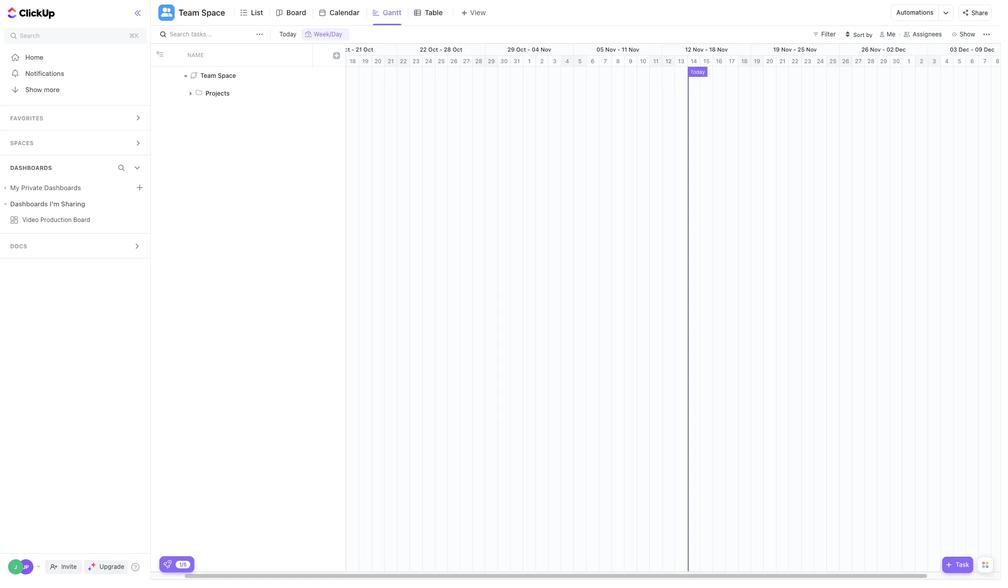 Task type: vqa. For each thing, say whether or not it's contained in the screenshot.
Home
yes



Task type: describe. For each thing, give the bounding box(es) containing it.
04
[[532, 46, 539, 53]]

sparkle svg 2 image
[[88, 567, 92, 571]]

sparkle svg 1 image
[[91, 563, 96, 568]]

table
[[425, 8, 443, 17]]

2 7 from the left
[[983, 58, 987, 64]]

more
[[44, 85, 60, 93]]

search for search
[[20, 32, 40, 39]]

16 element
[[713, 56, 726, 67]]

name
[[187, 52, 204, 58]]

2 dec from the left
[[959, 46, 970, 53]]

12 for 12
[[666, 58, 672, 64]]

projects - 0.00% row
[[151, 85, 345, 102]]

1 17 element from the left
[[334, 56, 347, 67]]

2 18 element from the left
[[739, 56, 751, 67]]

2 25 element from the left
[[827, 56, 840, 67]]

calendar link
[[330, 0, 364, 25]]

2 24 element from the left
[[815, 56, 827, 67]]

team space inside button
[[179, 8, 225, 17]]

4 nov from the left
[[693, 46, 704, 53]]

2 oct from the left
[[364, 46, 373, 53]]

dashboards for dashboards i'm sharing
[[10, 200, 48, 208]]

1 22 element from the left
[[397, 56, 410, 67]]

- for 21
[[352, 46, 354, 53]]

dashboards
[[44, 184, 81, 192]]

1 5 from the left
[[578, 58, 582, 64]]

- for 18
[[705, 46, 708, 53]]

dashboards i'm sharing
[[10, 200, 85, 208]]

1 2 from the left
[[540, 58, 544, 64]]

dec for 02
[[895, 46, 906, 53]]

upgrade link
[[84, 560, 128, 575]]

dec for 09
[[984, 46, 995, 53]]

1 horizontal spatial 19
[[754, 58, 761, 64]]

team space inside cell
[[200, 72, 236, 79]]

- for 02
[[883, 46, 885, 53]]

upgrade
[[100, 563, 124, 571]]

my
[[10, 184, 19, 192]]

10
[[640, 58, 647, 64]]

notifications link
[[0, 65, 151, 82]]

sort
[[854, 31, 865, 38]]

docs
[[10, 243, 27, 250]]

9
[[629, 58, 633, 64]]

26 nov - 02 dec
[[862, 46, 906, 53]]

gantt
[[383, 8, 402, 17]]

17 for 1st '17' element from right
[[729, 58, 735, 64]]

4 column header from the left
[[328, 44, 345, 66]]

1 30 element from the left
[[498, 56, 511, 67]]

22 for 1st 22 element from the right
[[792, 58, 799, 64]]

0 vertical spatial board
[[286, 8, 306, 17]]

22 for 2nd 22 element from right
[[400, 58, 407, 64]]

1 8 from the left
[[616, 58, 620, 64]]

my private dashboards
[[10, 184, 81, 192]]

2 horizontal spatial 26
[[862, 46, 869, 53]]

1 27 element from the left
[[461, 56, 473, 67]]

5 nov from the left
[[717, 46, 728, 53]]

2 21 element from the left
[[777, 56, 789, 67]]

space inside cell
[[218, 72, 236, 79]]

28 for 2nd 28 element
[[868, 58, 875, 64]]

gantt link
[[383, 0, 406, 25]]

automations
[[897, 9, 934, 16]]

03 dec - 09 dec element
[[928, 44, 1001, 55]]

view button
[[453, 6, 489, 19]]

show button
[[949, 28, 979, 40]]

home
[[25, 53, 43, 61]]

team space button
[[175, 2, 225, 24]]

1 3 from the left
[[553, 58, 557, 64]]

automations button
[[892, 5, 939, 20]]

19 nov - 25 nov
[[774, 46, 817, 53]]

calendar
[[330, 8, 360, 17]]

03 dec - 09 dec
[[950, 46, 995, 53]]

oct for 15
[[340, 46, 350, 53]]

me
[[887, 30, 896, 38]]

production
[[40, 216, 72, 224]]

0 horizontal spatial 29
[[488, 58, 495, 64]]

table link
[[425, 0, 447, 25]]

24 for 1st 24 element from right
[[817, 58, 824, 64]]

Search tasks... text field
[[170, 27, 254, 42]]

list link
[[251, 0, 267, 25]]

name column header
[[181, 44, 313, 66]]

1 26 element from the left
[[448, 56, 461, 67]]

2 column header from the left
[[166, 44, 181, 66]]

- for 28
[[440, 46, 442, 53]]

sort by
[[854, 31, 873, 38]]

show more
[[25, 85, 60, 93]]

2 horizontal spatial 21
[[780, 58, 786, 64]]

video production board
[[22, 216, 90, 224]]

me button
[[876, 28, 900, 40]]

6 nov from the left
[[781, 46, 792, 53]]

sharing
[[61, 200, 85, 208]]

2 nov from the left
[[605, 46, 616, 53]]

1 horizontal spatial 26
[[842, 58, 849, 64]]

30 for second the 30 element
[[893, 58, 900, 64]]

home link
[[0, 49, 151, 65]]

user group image
[[161, 7, 172, 17]]

2 23 element from the left
[[802, 56, 815, 67]]

1 horizontal spatial 29
[[508, 46, 515, 53]]

31 element
[[511, 56, 523, 67]]

 image for fourth 'column header' from the left
[[333, 52, 340, 59]]

1 horizontal spatial today
[[690, 69, 705, 75]]

task
[[956, 561, 969, 569]]

1 23 element from the left
[[410, 56, 423, 67]]

onboarding checklist button element
[[164, 561, 172, 569]]

2 horizontal spatial 25
[[830, 58, 837, 64]]

 image for first 'column header' from left
[[156, 50, 163, 57]]

1/5
[[179, 562, 187, 568]]

12 nov - 18 nov
[[685, 46, 728, 53]]

1 1 from the left
[[528, 58, 531, 64]]

16
[[716, 58, 723, 64]]

26 nov - 02 dec element
[[840, 44, 928, 55]]

17 for 1st '17' element
[[337, 58, 343, 64]]

30 for 2nd the 30 element from the right
[[501, 58, 508, 64]]

05 nov - 11 nov
[[597, 46, 639, 53]]

25 inside 'element'
[[798, 46, 805, 53]]

tasks...
[[191, 30, 212, 38]]

20 for 1st the 20 element from the right
[[766, 58, 774, 64]]

2 20 element from the left
[[764, 56, 777, 67]]

13
[[678, 58, 685, 64]]

- for 09
[[971, 46, 974, 53]]



Task type: locate. For each thing, give the bounding box(es) containing it.
27 element down "sort by" dropdown button
[[852, 56, 865, 67]]

2 horizontal spatial 18
[[741, 58, 748, 64]]

22 oct - 28 oct
[[420, 46, 462, 53]]

26
[[862, 46, 869, 53], [451, 58, 458, 64], [842, 58, 849, 64]]

0 horizontal spatial 3
[[553, 58, 557, 64]]

2 17 from the left
[[729, 58, 735, 64]]

1 6 from the left
[[591, 58, 595, 64]]

0 horizontal spatial 26
[[451, 58, 458, 64]]

26 down 22 oct - 28 oct element
[[451, 58, 458, 64]]

09
[[975, 46, 983, 53]]

dec right 09
[[984, 46, 995, 53]]

1 - from the left
[[352, 46, 354, 53]]

0 vertical spatial 15
[[332, 46, 339, 53]]

23 element down 22 oct - 28 oct
[[410, 56, 423, 67]]

1 horizontal spatial 21
[[388, 58, 394, 64]]

team inside cell
[[200, 72, 216, 79]]

0 horizontal spatial 15
[[332, 46, 339, 53]]

1 horizontal spatial 17
[[729, 58, 735, 64]]

27 element
[[461, 56, 473, 67], [852, 56, 865, 67]]

team space cell
[[181, 67, 313, 85]]

12 element
[[663, 56, 675, 67]]

1 20 from the left
[[375, 58, 382, 64]]

0 horizontal spatial 19
[[362, 58, 369, 64]]

0 horizontal spatial 8
[[616, 58, 620, 64]]

24 element down 22 oct - 28 oct
[[423, 56, 435, 67]]

2 19 element from the left
[[751, 56, 764, 67]]

search for search tasks...
[[170, 30, 189, 38]]

team inside button
[[179, 8, 199, 17]]

1 horizontal spatial 22
[[420, 46, 427, 53]]

projects
[[206, 89, 230, 97]]

1 dashboards from the top
[[10, 165, 52, 171]]

12 up 14 at the top
[[685, 46, 692, 53]]

team
[[179, 8, 199, 17], [200, 72, 216, 79]]

20 down the 19 nov - 25 nov
[[766, 58, 774, 64]]

column header
[[151, 44, 166, 66], [166, 44, 181, 66], [313, 44, 328, 66], [328, 44, 345, 66]]

2 27 from the left
[[855, 58, 862, 64]]

oct
[[340, 46, 350, 53], [364, 46, 373, 53], [428, 46, 438, 53], [453, 46, 462, 53], [516, 46, 526, 53]]

18 right 16 element
[[741, 58, 748, 64]]

video
[[22, 216, 39, 224]]

1 4 from the left
[[566, 58, 569, 64]]

1 7 from the left
[[604, 58, 607, 64]]

29 element left 31
[[485, 56, 498, 67]]

0 vertical spatial team space
[[179, 8, 225, 17]]

2 3 from the left
[[933, 58, 936, 64]]

0 horizontal spatial 7
[[604, 58, 607, 64]]

⌘k
[[129, 32, 139, 39]]

show up 03 dec - 09 dec element at right top
[[960, 30, 976, 38]]

1 horizontal spatial 18 element
[[739, 56, 751, 67]]

search tasks...
[[170, 30, 212, 38]]

notifications
[[25, 69, 64, 77]]

30 down 02 at right top
[[893, 58, 900, 64]]

team space - 0.00% row
[[151, 67, 345, 85]]

8
[[616, 58, 620, 64], [996, 58, 1000, 64]]

17
[[337, 58, 343, 64], [729, 58, 735, 64]]

1 dec from the left
[[895, 46, 906, 53]]

5 down 03 dec - 09 dec element at right top
[[958, 58, 962, 64]]

1 horizontal spatial 23
[[804, 58, 811, 64]]

0 horizontal spatial team
[[179, 8, 199, 17]]

26 down "sort by" dropdown button
[[842, 58, 849, 64]]

dashboards up private in the left top of the page
[[10, 165, 52, 171]]

6 down 05 nov - 11 nov element
[[591, 58, 595, 64]]

1 horizontal spatial 3
[[933, 58, 936, 64]]

 image down calendar
[[333, 52, 340, 59]]

20 element down 15 oct - 21 oct element
[[372, 56, 385, 67]]

0 horizontal spatial 17
[[337, 58, 343, 64]]

nov
[[541, 46, 551, 53], [605, 46, 616, 53], [629, 46, 639, 53], [693, 46, 704, 53], [717, 46, 728, 53], [781, 46, 792, 53], [806, 46, 817, 53], [870, 46, 881, 53]]

2 - from the left
[[440, 46, 442, 53]]

1
[[528, 58, 531, 64], [908, 58, 911, 64]]

1 24 from the left
[[425, 58, 432, 64]]

4
[[566, 58, 569, 64], [945, 58, 949, 64]]

26 down 'sort by'
[[862, 46, 869, 53]]

1 down 29 oct - 04 nov element
[[528, 58, 531, 64]]

today down '14' element on the top
[[690, 69, 705, 75]]

oct for 29
[[516, 46, 526, 53]]

dashboards for dashboards
[[10, 165, 52, 171]]

29 element down 26 nov - 02 dec element
[[878, 56, 890, 67]]

30 element down 02 at right top
[[890, 56, 903, 67]]

15 down calendar
[[332, 46, 339, 53]]

show inside sidebar navigation
[[25, 85, 42, 93]]

23 element
[[410, 56, 423, 67], [802, 56, 815, 67]]

2 30 element from the left
[[890, 56, 903, 67]]

view
[[470, 8, 486, 17]]

row group
[[151, 67, 345, 572]]

2 17 element from the left
[[726, 56, 739, 67]]

25 element down the filter
[[827, 56, 840, 67]]

02
[[887, 46, 894, 53]]

1 horizontal spatial 30 element
[[890, 56, 903, 67]]

show for show more
[[25, 85, 42, 93]]

27 element down 22 oct - 28 oct element
[[461, 56, 473, 67]]

29
[[508, 46, 515, 53], [488, 58, 495, 64], [880, 58, 887, 64]]

video production board link
[[0, 212, 151, 228]]

0 vertical spatial team
[[179, 8, 199, 17]]

1 horizontal spatial 29 element
[[878, 56, 890, 67]]

show left more
[[25, 85, 42, 93]]

0 horizontal spatial 28
[[444, 46, 451, 53]]

2 30 from the left
[[893, 58, 900, 64]]

2 28 element from the left
[[865, 56, 878, 67]]

7 nov from the left
[[806, 46, 817, 53]]

1 25 element from the left
[[435, 56, 448, 67]]

19 nov - 25 nov element
[[751, 44, 840, 55]]

show inside dropdown button
[[960, 30, 976, 38]]

18 for first 18 element from right
[[741, 58, 748, 64]]

18 up 15 element
[[709, 46, 716, 53]]

21 down 15 oct - 21 oct element
[[388, 58, 394, 64]]

19 element
[[359, 56, 372, 67], [751, 56, 764, 67]]

20 down 15 oct - 21 oct element
[[375, 58, 382, 64]]

by
[[866, 31, 873, 38]]

8 nov from the left
[[870, 46, 881, 53]]

1 vertical spatial dashboards
[[10, 200, 48, 208]]

search
[[170, 30, 189, 38], [20, 32, 40, 39]]

1 horizontal spatial show
[[960, 30, 976, 38]]

15 down the 12 nov - 18 nov "element"
[[704, 58, 710, 64]]

team space up tasks...
[[179, 8, 225, 17]]

0 horizontal spatial 20 element
[[372, 56, 385, 67]]

25 element down 22 oct - 28 oct element
[[435, 56, 448, 67]]

15 oct - 21 oct element
[[309, 44, 397, 55]]

3 down assignees at top
[[933, 58, 936, 64]]

4 down 03 dec - 09 dec element at right top
[[945, 58, 949, 64]]

29 element
[[485, 56, 498, 67], [878, 56, 890, 67]]

spaces
[[10, 140, 34, 146]]

11 element
[[650, 56, 663, 67]]

1 horizontal spatial 23 element
[[802, 56, 815, 67]]

share
[[972, 9, 988, 17]]

3 dec from the left
[[984, 46, 995, 53]]

1 20 element from the left
[[372, 56, 385, 67]]

board inside sidebar navigation
[[73, 216, 90, 224]]

30 element
[[498, 56, 511, 67], [890, 56, 903, 67]]

dec
[[895, 46, 906, 53], [959, 46, 970, 53], [984, 46, 995, 53]]

29 left 31
[[488, 58, 495, 64]]

26 element
[[448, 56, 461, 67], [840, 56, 852, 67]]

0 horizontal spatial 22
[[400, 58, 407, 64]]

space inside button
[[201, 8, 225, 17]]

3
[[553, 58, 557, 64], [933, 58, 936, 64]]

26 element down 22 oct - 28 oct element
[[448, 56, 461, 67]]

18 inside the 12 nov - 18 nov "element"
[[709, 46, 716, 53]]

row group containing team space
[[151, 67, 345, 572]]

0 horizontal spatial dec
[[895, 46, 906, 53]]

29 up 31
[[508, 46, 515, 53]]

3 column header from the left
[[313, 44, 328, 66]]

2 horizontal spatial 22
[[792, 58, 799, 64]]

invite
[[61, 563, 77, 571]]

1 horizontal spatial 1
[[908, 58, 911, 64]]

j
[[14, 564, 17, 571]]

projects cell
[[181, 85, 313, 102]]

0 horizontal spatial 20
[[375, 58, 382, 64]]

0 horizontal spatial 18
[[350, 58, 356, 64]]

board down sharing
[[73, 216, 90, 224]]

3 down 29 oct - 04 nov element
[[553, 58, 557, 64]]

19
[[774, 46, 780, 53], [362, 58, 369, 64], [754, 58, 761, 64]]

18 element
[[347, 56, 359, 67], [739, 56, 751, 67]]

0 horizontal spatial  image
[[156, 50, 163, 57]]

5 - from the left
[[705, 46, 708, 53]]

board
[[286, 8, 306, 17], [73, 216, 90, 224]]

28 element left 31
[[473, 56, 485, 67]]

4 - from the left
[[618, 46, 620, 53]]

team space
[[179, 8, 225, 17], [200, 72, 236, 79]]

0 horizontal spatial 4
[[566, 58, 569, 64]]

4 down 29 oct - 04 nov element
[[566, 58, 569, 64]]

0 vertical spatial dashboards
[[10, 165, 52, 171]]

2 26 element from the left
[[840, 56, 852, 67]]

5 oct from the left
[[516, 46, 526, 53]]

23 down 22 oct - 28 oct element
[[413, 58, 420, 64]]

show for show
[[960, 30, 976, 38]]

22 element
[[397, 56, 410, 67], [789, 56, 802, 67]]

1 column header from the left
[[151, 44, 166, 66]]

1 horizontal spatial 12
[[685, 46, 692, 53]]

2 27 element from the left
[[852, 56, 865, 67]]

- for 11
[[618, 46, 620, 53]]

3 - from the left
[[528, 46, 530, 53]]

- inside 'element'
[[794, 46, 796, 53]]

1 horizontal spatial 26 element
[[840, 56, 852, 67]]

1 horizontal spatial 28
[[475, 58, 482, 64]]

1 19 element from the left
[[359, 56, 372, 67]]

22 down table
[[420, 46, 427, 53]]

0 horizontal spatial 30
[[501, 58, 508, 64]]

1 28 element from the left
[[473, 56, 485, 67]]

favorites button
[[0, 106, 151, 130]]

2 8 from the left
[[996, 58, 1000, 64]]

board link
[[286, 0, 310, 25]]

1 horizontal spatial 5
[[958, 58, 962, 64]]

12 right the 11 element
[[666, 58, 672, 64]]

27
[[463, 58, 470, 64], [855, 58, 862, 64]]

18
[[709, 46, 716, 53], [350, 58, 356, 64], [741, 58, 748, 64]]

30
[[501, 58, 508, 64], [893, 58, 900, 64]]

sidebar navigation
[[0, 0, 153, 581]]

6
[[591, 58, 595, 64], [971, 58, 974, 64]]

dashboards up video
[[10, 200, 48, 208]]

18 down 15 oct - 21 oct element
[[350, 58, 356, 64]]

25
[[798, 46, 805, 53], [438, 58, 445, 64], [830, 58, 837, 64]]

board up today button
[[286, 8, 306, 17]]

24 for 2nd 24 element from right
[[425, 58, 432, 64]]

13 element
[[675, 56, 688, 67]]

21 element down the 19 nov - 25 nov
[[777, 56, 789, 67]]

1 vertical spatial 15
[[704, 58, 710, 64]]

24 element down filter 'dropdown button'
[[815, 56, 827, 67]]

22 down 22 oct - 28 oct element
[[400, 58, 407, 64]]

0 horizontal spatial 1
[[528, 58, 531, 64]]

1 horizontal spatial 22 element
[[789, 56, 802, 67]]

 image left the name on the left top
[[156, 50, 163, 57]]

24 down 22 oct - 28 oct
[[425, 58, 432, 64]]

1 horizontal spatial 11
[[653, 58, 659, 64]]

22 for 22 oct - 28 oct
[[420, 46, 427, 53]]

15 for 15
[[704, 58, 710, 64]]

private
[[21, 184, 42, 192]]

2
[[540, 58, 544, 64], [920, 58, 924, 64]]

- inside "element"
[[705, 46, 708, 53]]

today
[[279, 30, 297, 38], [690, 69, 705, 75]]

0 horizontal spatial 19 element
[[359, 56, 372, 67]]

21 down the 19 nov - 25 nov
[[780, 58, 786, 64]]

0 vertical spatial show
[[960, 30, 976, 38]]

1 horizontal spatial 8
[[996, 58, 1000, 64]]

0 horizontal spatial 2
[[540, 58, 544, 64]]

7
[[604, 58, 607, 64], [983, 58, 987, 64]]

2 23 from the left
[[804, 58, 811, 64]]

4 oct from the left
[[453, 46, 462, 53]]

0 horizontal spatial 17 element
[[334, 56, 347, 67]]

3 nov from the left
[[629, 46, 639, 53]]

7 down 05
[[604, 58, 607, 64]]

2 1 from the left
[[908, 58, 911, 64]]

2 dashboards from the top
[[10, 200, 48, 208]]

0 horizontal spatial 5
[[578, 58, 582, 64]]

team up projects
[[200, 72, 216, 79]]

27 down 22 oct - 28 oct element
[[463, 58, 470, 64]]

dashboards
[[10, 165, 52, 171], [10, 200, 48, 208]]

share button
[[959, 5, 992, 21]]

23
[[413, 58, 420, 64], [804, 58, 811, 64]]

- for 04
[[528, 46, 530, 53]]

1 21 element from the left
[[385, 56, 397, 67]]

19 inside 'element'
[[774, 46, 780, 53]]

1 horizontal spatial 20
[[766, 58, 774, 64]]

24 down filter 'dropdown button'
[[817, 58, 824, 64]]

filter
[[821, 30, 836, 38]]

3 oct from the left
[[428, 46, 438, 53]]

1 horizontal spatial search
[[170, 30, 189, 38]]

2 down 29 oct - 04 nov element
[[540, 58, 544, 64]]

1 horizontal spatial 30
[[893, 58, 900, 64]]

05 nov - 11 nov element
[[574, 44, 663, 55]]

2 22 element from the left
[[789, 56, 802, 67]]

20
[[375, 58, 382, 64], [766, 58, 774, 64]]

0 horizontal spatial 22 element
[[397, 56, 410, 67]]

25 element
[[435, 56, 448, 67], [827, 56, 840, 67]]

15 element
[[701, 56, 713, 67]]

0 horizontal spatial 18 element
[[347, 56, 359, 67]]

1 horizontal spatial 17 element
[[726, 56, 739, 67]]

5 down 05 nov - 11 nov element
[[578, 58, 582, 64]]

1 horizontal spatial 2
[[920, 58, 924, 64]]

8 down 03 dec - 09 dec element at right top
[[996, 58, 1000, 64]]

1 horizontal spatial 7
[[983, 58, 987, 64]]

0 horizontal spatial 25 element
[[435, 56, 448, 67]]

15 oct - 21 oct
[[332, 46, 373, 53]]

28 element down '26 nov - 02 dec' on the right
[[865, 56, 878, 67]]

21
[[356, 46, 362, 53], [388, 58, 394, 64], [780, 58, 786, 64]]

18 for 1st 18 element from left
[[350, 58, 356, 64]]

1 horizontal spatial  image
[[333, 52, 340, 59]]

22 down '19 nov - 25 nov' 'element'
[[792, 58, 799, 64]]

space
[[201, 8, 225, 17], [218, 72, 236, 79]]

17 down 15 oct - 21 oct
[[337, 58, 343, 64]]

- for 25
[[794, 46, 796, 53]]

17 element right 16
[[726, 56, 739, 67]]

21 element
[[385, 56, 397, 67], [777, 56, 789, 67]]

sort by button
[[842, 28, 876, 40]]

18 element right 16 element
[[739, 56, 751, 67]]

0 horizontal spatial 24
[[425, 58, 432, 64]]

today inside button
[[279, 30, 297, 38]]

1 vertical spatial board
[[73, 216, 90, 224]]

12 inside "element"
[[685, 46, 692, 53]]

6 down 03 dec - 09 dec
[[971, 58, 974, 64]]

1 horizontal spatial 4
[[945, 58, 949, 64]]

team space up projects
[[200, 72, 236, 79]]

24 element
[[423, 56, 435, 67], [815, 56, 827, 67]]

05
[[597, 46, 604, 53]]

10 element
[[637, 56, 650, 67]]

6 - from the left
[[794, 46, 796, 53]]

-
[[352, 46, 354, 53], [440, 46, 442, 53], [528, 46, 530, 53], [618, 46, 620, 53], [705, 46, 708, 53], [794, 46, 796, 53], [883, 46, 885, 53], [971, 46, 974, 53]]

2 5 from the left
[[958, 58, 962, 64]]

21 down calendar link
[[356, 46, 362, 53]]

29 oct - 04 nov element
[[485, 44, 574, 55]]

0 horizontal spatial 11
[[622, 46, 627, 53]]

28 for second 28 element from right
[[475, 58, 482, 64]]

1 horizontal spatial board
[[286, 8, 306, 17]]

29 down 26 nov - 02 dec element
[[880, 58, 887, 64]]

20 element down the 19 nov - 25 nov
[[764, 56, 777, 67]]

show
[[960, 30, 976, 38], [25, 85, 42, 93]]

2 horizontal spatial 29
[[880, 58, 887, 64]]

28 down '26 nov - 02 dec' on the right
[[868, 58, 875, 64]]

filter button
[[809, 28, 840, 40]]

1 vertical spatial team space
[[200, 72, 236, 79]]

jp
[[23, 564, 29, 571]]

favorites
[[10, 115, 43, 121]]

0 horizontal spatial 28 element
[[473, 56, 485, 67]]

0 horizontal spatial show
[[25, 85, 42, 93]]

0 horizontal spatial 25
[[438, 58, 445, 64]]

1 oct from the left
[[340, 46, 350, 53]]

1 vertical spatial team
[[200, 72, 216, 79]]

2 6 from the left
[[971, 58, 974, 64]]

1 horizontal spatial 21 element
[[777, 56, 789, 67]]

26 element down "sort by" dropdown button
[[840, 56, 852, 67]]

17 element down 15 oct - 21 oct
[[334, 56, 347, 67]]

22 element down '19 nov - 25 nov' 'element'
[[789, 56, 802, 67]]

0 horizontal spatial 23 element
[[410, 56, 423, 67]]

19 element down 15 oct - 21 oct element
[[359, 56, 372, 67]]

0 vertical spatial space
[[201, 8, 225, 17]]

1 horizontal spatial 28 element
[[865, 56, 878, 67]]

1 horizontal spatial 25 element
[[827, 56, 840, 67]]

search left tasks...
[[170, 30, 189, 38]]

14 element
[[688, 56, 701, 67]]

28
[[444, 46, 451, 53], [475, 58, 482, 64], [868, 58, 875, 64]]

tree grid containing team space
[[151, 44, 345, 572]]

30 element left 31
[[498, 56, 511, 67]]

22 element down 22 oct - 28 oct element
[[397, 56, 410, 67]]

12 for 12 nov - 18 nov
[[685, 46, 692, 53]]

0 horizontal spatial today
[[279, 30, 297, 38]]

2 horizontal spatial dec
[[984, 46, 995, 53]]

0 horizontal spatial 12
[[666, 58, 672, 64]]

2 29 element from the left
[[878, 56, 890, 67]]

20 element
[[372, 56, 385, 67], [764, 56, 777, 67]]

0 vertical spatial 12
[[685, 46, 692, 53]]

2 24 from the left
[[817, 58, 824, 64]]

1 23 from the left
[[413, 58, 420, 64]]

2 horizontal spatial 28
[[868, 58, 875, 64]]

22 oct - 28 oct element
[[397, 44, 485, 55]]

29 oct - 04 nov
[[508, 46, 551, 53]]

2 20 from the left
[[766, 58, 774, 64]]

27 down "sort by" dropdown button
[[855, 58, 862, 64]]

21 element down 15 oct - 21 oct element
[[385, 56, 397, 67]]

20 for first the 20 element from the left
[[375, 58, 382, 64]]

assignees button
[[900, 28, 947, 40]]

12
[[685, 46, 692, 53], [666, 58, 672, 64]]

today down board link
[[279, 30, 297, 38]]

dec right 03 in the top right of the page
[[959, 46, 970, 53]]

1 vertical spatial 11
[[653, 58, 659, 64]]

31
[[514, 58, 520, 64]]

0 horizontal spatial 27 element
[[461, 56, 473, 67]]

1 down 26 nov - 02 dec element
[[908, 58, 911, 64]]

1 24 element from the left
[[423, 56, 435, 67]]

14
[[691, 58, 697, 64]]

11
[[622, 46, 627, 53], [653, 58, 659, 64]]

1 horizontal spatial 6
[[971, 58, 974, 64]]

search up 'home'
[[20, 32, 40, 39]]

8 - from the left
[[971, 46, 974, 53]]

 image
[[156, 50, 163, 57], [333, 52, 340, 59]]

1 17 from the left
[[337, 58, 343, 64]]

dec inside 26 nov - 02 dec element
[[895, 46, 906, 53]]

7 down 03 dec - 09 dec
[[983, 58, 987, 64]]

space up projects
[[218, 72, 236, 79]]

1 29 element from the left
[[485, 56, 498, 67]]

i'm
[[50, 200, 59, 208]]

today button
[[276, 28, 300, 40]]

17 right 16 element
[[729, 58, 735, 64]]

1 nov from the left
[[541, 46, 551, 53]]

oct for 22
[[428, 46, 438, 53]]

name row
[[151, 44, 345, 67]]

22
[[420, 46, 427, 53], [400, 58, 407, 64], [792, 58, 799, 64]]

0 horizontal spatial 26 element
[[448, 56, 461, 67]]

28 down table link
[[444, 46, 451, 53]]

0 horizontal spatial 21
[[356, 46, 362, 53]]

dec right 02 at right top
[[895, 46, 906, 53]]

search inside sidebar navigation
[[20, 32, 40, 39]]

1 horizontal spatial 27 element
[[852, 56, 865, 67]]

28 inside 22 oct - 28 oct element
[[444, 46, 451, 53]]

1 horizontal spatial team
[[200, 72, 216, 79]]

1 vertical spatial today
[[690, 69, 705, 75]]

space up search tasks... text field
[[201, 8, 225, 17]]

23 down '19 nov - 25 nov' 'element'
[[804, 58, 811, 64]]

03
[[950, 46, 957, 53]]

1 vertical spatial 12
[[666, 58, 672, 64]]

0 horizontal spatial 24 element
[[423, 56, 435, 67]]

onboarding checklist button image
[[164, 561, 172, 569]]

28 left 31
[[475, 58, 482, 64]]

2 4 from the left
[[945, 58, 949, 64]]

7 - from the left
[[883, 46, 885, 53]]

1 horizontal spatial 15
[[704, 58, 710, 64]]

17 element
[[334, 56, 347, 67], [726, 56, 739, 67]]

1 18 element from the left
[[347, 56, 359, 67]]

30 left 31
[[501, 58, 508, 64]]

assignees
[[913, 30, 942, 38]]

19 element right 16 element
[[751, 56, 764, 67]]

team up search tasks...
[[179, 8, 199, 17]]

2 down assignees button at the right
[[920, 58, 924, 64]]

12 nov - 18 nov element
[[663, 44, 751, 55]]

1 horizontal spatial 27
[[855, 58, 862, 64]]

8 down 05 nov - 11 nov element
[[616, 58, 620, 64]]

23 element down '19 nov - 25 nov' 'element'
[[802, 56, 815, 67]]

2 horizontal spatial 19
[[774, 46, 780, 53]]

2 2 from the left
[[920, 58, 924, 64]]

1 27 from the left
[[463, 58, 470, 64]]

28 element
[[473, 56, 485, 67], [865, 56, 878, 67]]

list
[[251, 8, 263, 17]]

15 for 15 oct - 21 oct
[[332, 46, 339, 53]]

tree grid
[[151, 44, 345, 572]]

1 30 from the left
[[501, 58, 508, 64]]

18 element down 15 oct - 21 oct element
[[347, 56, 359, 67]]



